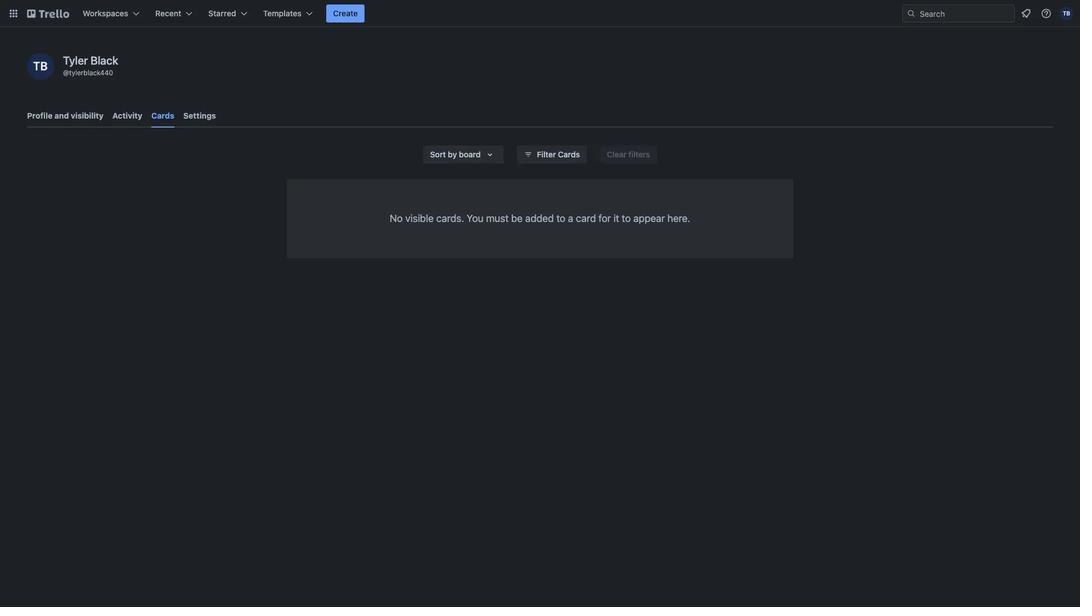 Task type: describe. For each thing, give the bounding box(es) containing it.
cards link
[[151, 106, 174, 128]]

workspaces
[[83, 8, 128, 18]]

primary element
[[0, 0, 1081, 27]]

no
[[390, 213, 403, 225]]

board
[[459, 150, 481, 159]]

profile
[[27, 111, 52, 120]]

tyler black @ tylerblack440
[[63, 54, 118, 77]]

1 to from the left
[[557, 213, 566, 225]]

for
[[599, 213, 611, 225]]

sort
[[430, 150, 446, 159]]

cards inside button
[[558, 150, 580, 159]]

0 horizontal spatial tyler black (tylerblack440) image
[[27, 53, 54, 80]]

back to home image
[[27, 5, 69, 23]]

filter cards
[[537, 150, 580, 159]]

sort by board button
[[424, 146, 504, 164]]

activity link
[[113, 106, 142, 126]]

create
[[333, 8, 358, 18]]

clear filters
[[607, 150, 650, 159]]

@
[[63, 69, 69, 77]]

tyler
[[63, 54, 88, 67]]

starred button
[[202, 5, 254, 23]]

settings
[[183, 111, 216, 120]]

recent
[[155, 8, 181, 18]]

card
[[576, 213, 596, 225]]

tyler black (tylerblack440) image inside primary element
[[1060, 7, 1074, 20]]

0 notifications image
[[1020, 7, 1033, 20]]

activity
[[113, 111, 142, 120]]

visible
[[406, 213, 434, 225]]

sort by board
[[430, 150, 481, 159]]

no visible cards. you must be added to a card for it to appear here.
[[390, 213, 691, 225]]

cards.
[[437, 213, 464, 225]]

added
[[526, 213, 554, 225]]

be
[[512, 213, 523, 225]]

0 vertical spatial cards
[[151, 111, 174, 120]]

tylerblack440
[[69, 69, 113, 77]]

profile and visibility
[[27, 111, 104, 120]]



Task type: vqa. For each thing, say whether or not it's contained in the screenshot.
sm image
no



Task type: locate. For each thing, give the bounding box(es) containing it.
tyler black (tylerblack440) image
[[1060, 7, 1074, 20], [27, 53, 54, 80]]

create button
[[326, 5, 365, 23]]

profile and visibility link
[[27, 106, 104, 126]]

templates
[[263, 8, 302, 18]]

0 vertical spatial tyler black (tylerblack440) image
[[1060, 7, 1074, 20]]

filters
[[629, 150, 650, 159]]

cards right activity
[[151, 111, 174, 120]]

to
[[557, 213, 566, 225], [622, 213, 631, 225]]

a
[[568, 213, 574, 225]]

open information menu image
[[1041, 8, 1053, 19]]

black
[[91, 54, 118, 67]]

tyler black (tylerblack440) image left @
[[27, 53, 54, 80]]

it
[[614, 213, 620, 225]]

must
[[486, 213, 509, 225]]

and
[[54, 111, 69, 120]]

cards
[[151, 111, 174, 120], [558, 150, 580, 159]]

you
[[467, 213, 484, 225]]

2 to from the left
[[622, 213, 631, 225]]

clear filters button
[[601, 146, 657, 164]]

Search field
[[916, 5, 1015, 22]]

0 horizontal spatial to
[[557, 213, 566, 225]]

clear
[[607, 150, 627, 159]]

tyler black (tylerblack440) image right the open information menu image
[[1060, 7, 1074, 20]]

by
[[448, 150, 457, 159]]

appear
[[634, 213, 665, 225]]

filter
[[537, 150, 556, 159]]

to right it
[[622, 213, 631, 225]]

1 vertical spatial cards
[[558, 150, 580, 159]]

1 horizontal spatial to
[[622, 213, 631, 225]]

1 horizontal spatial cards
[[558, 150, 580, 159]]

1 horizontal spatial tyler black (tylerblack440) image
[[1060, 7, 1074, 20]]

starred
[[208, 8, 236, 18]]

1 vertical spatial tyler black (tylerblack440) image
[[27, 53, 54, 80]]

settings link
[[183, 106, 216, 126]]

visibility
[[71, 111, 104, 120]]

to left a
[[557, 213, 566, 225]]

search image
[[907, 9, 916, 18]]

here.
[[668, 213, 691, 225]]

templates button
[[257, 5, 320, 23]]

workspaces button
[[76, 5, 146, 23]]

recent button
[[149, 5, 199, 23]]

0 horizontal spatial cards
[[151, 111, 174, 120]]

filter cards button
[[517, 146, 587, 164]]

cards right filter
[[558, 150, 580, 159]]



